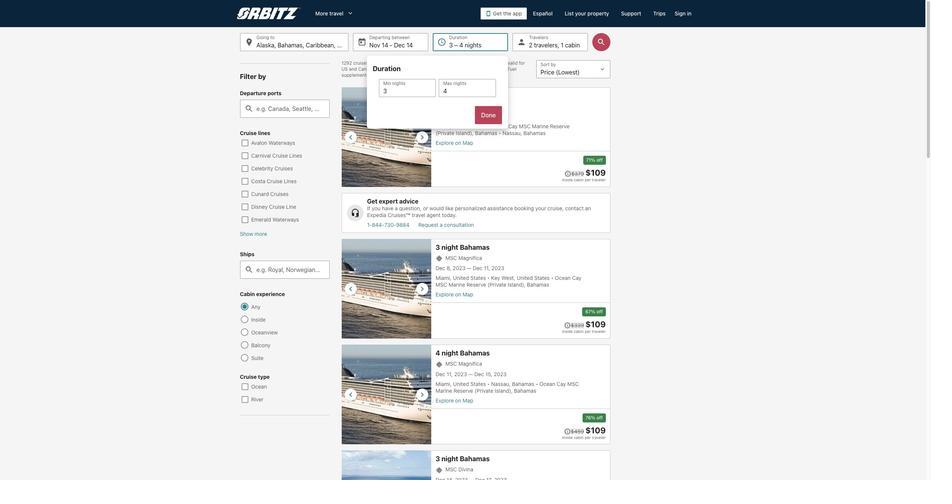Task type: describe. For each thing, give the bounding box(es) containing it.
disney cruise line
[[251, 204, 297, 210]]

contact
[[566, 205, 584, 212]]

more travel button
[[310, 7, 360, 20]]

trips
[[654, 10, 666, 17]]

get the app link
[[481, 8, 527, 20]]

1,
[[487, 113, 490, 120]]

cruise for disney
[[269, 204, 285, 210]]

ocean inside dec 8, 2023 — dec 11, 2023 miami, united states • key west, united states • ocean cay msc marine reserve (private island), bahamas explore on map
[[555, 275, 571, 282]]

1-
[[367, 222, 372, 228]]

nov 14 - dec 14
[[370, 42, 413, 49]]

msc divina
[[446, 467, 474, 473]]

ports
[[268, 90, 282, 96]]

show more
[[240, 231, 267, 237]]

list your property
[[565, 10, 610, 17]]

united for 15,
[[453, 381, 469, 387]]

0 horizontal spatial and
[[349, 66, 357, 72]]

waterways for emerald waterways
[[273, 217, 299, 223]]

dec left 15,
[[475, 371, 484, 378]]

an
[[586, 205, 591, 212]]

2 night from the top
[[442, 244, 459, 252]]

on for 27,
[[456, 140, 462, 146]]

bahamas inside 4 night bahamas msc magnifica
[[460, 92, 490, 100]]

would
[[430, 205, 444, 212]]

the
[[504, 10, 512, 17]]

within
[[456, 60, 469, 66]]

get for expert
[[367, 198, 378, 205]]

bahamas,
[[278, 42, 305, 49]]

2023 up key
[[492, 265, 505, 272]]

marine inside nov 27, 2023 — dec 1, 2023 miami, united states • ocean cay msc marine reserve (private island), bahamas • nassau, bahamas explore on map
[[532, 123, 549, 130]]

1292
[[342, 60, 352, 66]]

travel inside more travel dropdown button
[[330, 10, 344, 17]]

trips link
[[648, 7, 672, 20]]

lines for costa cruise lines
[[284, 178, 297, 185]]

— for 3 night bahamas
[[467, 265, 472, 272]]

for
[[519, 60, 525, 66]]

msc inside 4 night bahamas msc magnifica
[[446, 103, 457, 110]]

1 enter a number number field from the left
[[379, 79, 436, 97]]

2 enter a number number field from the left
[[439, 79, 496, 97]]

nov for nov 14 - dec 14
[[370, 42, 381, 49]]

1-844-730-9884
[[367, 222, 410, 228]]

$379
[[572, 171, 584, 177]]

2023 down 4 night bahamas
[[455, 371, 467, 378]]

dec down 4 night bahamas
[[436, 371, 446, 378]]

request
[[419, 222, 439, 228]]

1-844-730-9884 link
[[367, 222, 410, 229]]

expert
[[379, 198, 398, 205]]

cay inside dec 11, 2023 — dec 15, 2023 miami, united states • nassau, bahamas • ocean cay msc marine reserve (private island), bahamas explore on map
[[557, 381, 566, 387]]

4 night bahamas
[[436, 350, 490, 358]]

4 for 4 night bahamas msc magnifica
[[436, 92, 440, 100]]

booking
[[515, 205, 534, 212]]

list
[[565, 10, 574, 17]]

leading image
[[486, 11, 492, 17]]

msc divina image
[[342, 451, 431, 481]]

type
[[258, 374, 270, 380]]

support link
[[616, 7, 648, 20]]

1 traveler from the top
[[592, 178, 606, 182]]

inside cabin per traveler for 3 night bahamas
[[562, 330, 606, 334]]

reserve inside dec 8, 2023 — dec 11, 2023 miami, united states • key west, united states • ocean cay msc marine reserve (private island), bahamas explore on map
[[467, 282, 487, 288]]

sign in
[[675, 10, 692, 17]]

$109 for 4 night bahamas
[[586, 426, 606, 436]]

per for 8,
[[585, 330, 591, 334]]

inside for 3 night bahamas
[[562, 330, 573, 334]]

list your property link
[[559, 7, 616, 20]]

2 horizontal spatial and
[[499, 60, 507, 66]]

reserve inside nov 27, 2023 — dec 1, 2023 miami, united states • ocean cay msc marine reserve (private island), bahamas • nassau, bahamas explore on map
[[550, 123, 570, 130]]

in
[[688, 10, 692, 17]]

departure ports
[[240, 90, 282, 96]]

1 $109 from the top
[[586, 168, 606, 178]]

by
[[258, 73, 266, 81]]

done button
[[476, 106, 502, 124]]

request a consultation
[[419, 222, 474, 228]]

dec inside button
[[394, 42, 405, 49]]

inside
[[251, 317, 266, 323]]

español button
[[527, 7, 559, 20]]

miami, for 3
[[436, 275, 452, 282]]

disney
[[251, 204, 268, 210]]

carnival
[[251, 153, 271, 159]]

show next image image for night
[[418, 133, 427, 142]]

cay inside dec 8, 2023 — dec 11, 2023 miami, united states • key west, united states • ocean cay msc marine reserve (private island), bahamas explore on map
[[573, 275, 582, 282]]

9884
[[396, 222, 410, 228]]

expedia
[[367, 212, 387, 219]]

11, inside dec 8, 2023 — dec 11, 2023 miami, united states • key west, united states • ocean cay msc marine reserve (private island), bahamas explore on map
[[484, 265, 491, 272]]

show previous image image for 11,
[[346, 391, 355, 400]]

76%
[[586, 415, 596, 421]]

departure
[[240, 90, 266, 96]]

cabin for 8,
[[574, 330, 584, 334]]

done
[[482, 112, 496, 119]]

730-
[[385, 222, 396, 228]]

app
[[513, 10, 523, 17]]

3 night bahamas for divina
[[436, 456, 490, 463]]

divina
[[459, 467, 474, 473]]

bahamas inside dec 8, 2023 — dec 11, 2023 miami, united states • key west, united states • ocean cay msc marine reserve (private island), bahamas explore on map
[[527, 282, 550, 288]]

may
[[368, 72, 377, 78]]

available
[[436, 60, 455, 66]]

1 inside from the top
[[562, 178, 573, 182]]

request a consultation link
[[419, 222, 474, 229]]

get the app
[[493, 10, 523, 17]]

3 inside 'dropdown button'
[[450, 42, 453, 49]]

magnifica for 4 night bahamas
[[459, 361, 482, 367]]

2023 right 8,
[[453, 265, 466, 272]]

waterways for avalon waterways
[[269, 140, 295, 146]]

miami, for 4
[[436, 381, 452, 387]]

reserve inside dec 11, 2023 — dec 15, 2023 miami, united states • nassau, bahamas • ocean cay msc marine reserve (private island), bahamas explore on map
[[454, 388, 474, 394]]

suite
[[251, 355, 264, 362]]

a inside get expert advice if you have a question, or would like personalized assistance booking your cruise, contact an expedia cruises™ travel agent today.
[[395, 205, 398, 212]]

hours
[[486, 60, 498, 66]]

explore inside dec 8, 2023 — dec 11, 2023 miami, united states • key west, united states • ocean cay msc marine reserve (private island), bahamas explore on map
[[436, 292, 454, 298]]

4 for 4 night bahamas
[[436, 350, 440, 358]]

2023 right 15,
[[494, 371, 507, 378]]

river
[[251, 397, 264, 403]]

dec inside nov 27, 2023 — dec 1, 2023 miami, united states • ocean cay msc marine reserve (private island), bahamas • nassau, bahamas explore on map
[[476, 113, 485, 120]]

1 vertical spatial a
[[440, 222, 443, 228]]

dec 8, 2023 — dec 11, 2023 miami, united states • key west, united states • ocean cay msc marine reserve (private island), bahamas explore on map
[[436, 265, 582, 298]]

if
[[367, 205, 371, 212]]

(private inside dec 8, 2023 — dec 11, 2023 miami, united states • key west, united states • ocean cay msc marine reserve (private island), bahamas explore on map
[[488, 282, 507, 288]]

- inside 1292 cruises found - prices are per traveler, available within last 24 hours and valid for us and canadian residents only. taxes, fees, and port expenses not included. fuel supplement may apply.
[[384, 60, 386, 66]]

marine inside dec 11, 2023 — dec 15, 2023 miami, united states • nassau, bahamas • ocean cay msc marine reserve (private island), bahamas explore on map
[[436, 388, 453, 394]]

msc inside dec 11, 2023 — dec 15, 2023 miami, united states • nassau, bahamas • ocean cay msc marine reserve (private island), bahamas explore on map
[[568, 381, 579, 387]]

1
[[561, 42, 564, 49]]

on for 11,
[[456, 398, 462, 404]]

3 – 4 nights
[[450, 42, 482, 49]]

avalon
[[251, 140, 267, 146]]

on inside dec 8, 2023 — dec 11, 2023 miami, united states • key west, united states • ocean cay msc marine reserve (private island), bahamas explore on map
[[456, 292, 462, 298]]

states right west,
[[535, 275, 550, 282]]

emerald waterways
[[251, 217, 299, 223]]

dec right 8,
[[473, 265, 483, 272]]

cruise for carnival
[[273, 153, 288, 159]]

only.
[[401, 66, 411, 72]]

inside for 4 night bahamas
[[562, 436, 573, 440]]

–
[[455, 42, 458, 49]]

travelers,
[[535, 42, 560, 49]]

msc cruises usa image for dec 11, 2023 — dec 15, 2023
[[436, 361, 446, 368]]

msc cruises usa image for dec 8, 2023 — dec 11, 2023
[[436, 256, 446, 262]]

— inside nov 27, 2023 — dec 1, 2023 miami, united states • ocean cay msc marine reserve (private island), bahamas • nassau, bahamas explore on map
[[470, 113, 474, 120]]

cabin experience
[[240, 291, 285, 298]]

4 night bahamas msc magnifica
[[436, 92, 490, 110]]

island), inside dec 11, 2023 — dec 15, 2023 miami, united states • nassau, bahamas • ocean cay msc marine reserve (private island), bahamas explore on map
[[495, 388, 513, 394]]

cruises for celebrity cruises
[[275, 165, 293, 172]]

states for 1,
[[471, 123, 486, 130]]

2 14 from the left
[[407, 42, 413, 49]]

list containing 1-844-730-9884
[[367, 222, 606, 229]]

search image
[[597, 38, 606, 47]]

3 night bahamas for magnifica
[[436, 244, 490, 252]]

balcony
[[251, 342, 271, 349]]

residents
[[380, 66, 399, 72]]

$459
[[571, 429, 584, 435]]

cruise for costa
[[267, 178, 283, 185]]

$339 button
[[565, 323, 584, 329]]

nov 14 - dec 14 button
[[353, 33, 428, 51]]

msc inside nov 27, 2023 — dec 1, 2023 miami, united states • ocean cay msc marine reserve (private island), bahamas • nassau, bahamas explore on map
[[519, 123, 531, 130]]

2 travelers, 1 cabin button
[[513, 33, 588, 51]]

united for 1,
[[453, 123, 469, 130]]

msc magnifica image for 11,
[[342, 345, 431, 445]]

nov 27, 2023 — dec 1, 2023 miami, united states • ocean cay msc marine reserve (private island), bahamas • nassau, bahamas explore on map
[[436, 113, 570, 146]]

(private inside nov 27, 2023 — dec 1, 2023 miami, united states • ocean cay msc marine reserve (private island), bahamas • nassau, bahamas explore on map
[[436, 130, 455, 136]]

states for 11,
[[471, 275, 486, 282]]

ships
[[240, 251, 255, 258]]

1 off from the top
[[597, 158, 603, 163]]

lines for carnival cruise lines
[[290, 153, 302, 159]]

msc inside dec 8, 2023 — dec 11, 2023 miami, united states • key west, united states • ocean cay msc marine reserve (private island), bahamas explore on map
[[436, 282, 448, 288]]

show next image image for 11,
[[418, 391, 427, 400]]

67%
[[586, 309, 596, 315]]



Task type: locate. For each thing, give the bounding box(es) containing it.
celebrity
[[251, 165, 273, 172]]

last
[[470, 60, 478, 66]]

per down 71% at the top
[[585, 178, 591, 182]]

united for 11,
[[453, 275, 469, 282]]

msc
[[446, 103, 457, 110], [519, 123, 531, 130], [446, 255, 457, 261], [436, 282, 448, 288], [446, 361, 457, 367], [568, 381, 579, 387], [446, 467, 457, 473]]

msc magnifica up 8,
[[446, 255, 482, 261]]

1 vertical spatial 11,
[[447, 371, 453, 378]]

explore on map button down 1, at top right
[[436, 140, 585, 147]]

spotlight icon image
[[351, 209, 360, 218]]

small image for 2023
[[565, 429, 571, 435]]

msc cruises usa image down 4 night bahamas
[[436, 361, 446, 368]]

1 map from the top
[[463, 140, 474, 146]]

0 horizontal spatial get
[[367, 198, 378, 205]]

0 vertical spatial show previous image image
[[346, 133, 355, 142]]

0 vertical spatial magnifica
[[459, 103, 482, 110]]

miami, inside dec 11, 2023 — dec 15, 2023 miami, united states • nassau, bahamas • ocean cay msc marine reserve (private island), bahamas explore on map
[[436, 381, 452, 387]]

27,
[[447, 113, 454, 120]]

avalon waterways
[[251, 140, 295, 146]]

0 vertical spatial —
[[470, 113, 474, 120]]

enter a number number field down expenses
[[439, 79, 496, 97]]

15,
[[486, 371, 493, 378]]

magnifica for 3 night bahamas
[[459, 255, 482, 261]]

2023 right 27,
[[455, 113, 468, 120]]

inside down small icon
[[562, 330, 573, 334]]

1 explore on map button from the top
[[436, 140, 585, 147]]

1 vertical spatial msc magnifica
[[446, 361, 482, 367]]

1 vertical spatial travel
[[412, 212, 426, 219]]

•
[[488, 123, 490, 130], [499, 130, 502, 136], [488, 275, 490, 282], [552, 275, 554, 282], [488, 381, 490, 387], [536, 381, 539, 387]]

3 night from the top
[[442, 350, 459, 358]]

0 horizontal spatial cay
[[509, 123, 518, 130]]

1 vertical spatial msc cruises usa image
[[436, 361, 446, 368]]

0 vertical spatial lines
[[290, 153, 302, 159]]

explore on map button for 8,
[[436, 292, 585, 299]]

- inside button
[[390, 42, 393, 49]]

0 horizontal spatial your
[[536, 205, 547, 212]]

2 vertical spatial show previous image image
[[346, 391, 355, 400]]

prices
[[387, 60, 400, 66]]

nassau, inside dec 11, 2023 — dec 15, 2023 miami, united states • nassau, bahamas • ocean cay msc marine reserve (private island), bahamas explore on map
[[492, 381, 511, 387]]

$339
[[571, 323, 584, 329]]

11, inside dec 11, 2023 — dec 15, 2023 miami, united states • nassau, bahamas • ocean cay msc marine reserve (private island), bahamas explore on map
[[447, 371, 453, 378]]

2 explore from the top
[[436, 292, 454, 298]]

explore on map button down 15,
[[436, 398, 585, 404]]

cabin for night
[[574, 178, 584, 182]]

2023
[[455, 113, 468, 120], [492, 113, 505, 120], [453, 265, 466, 272], [492, 265, 505, 272], [455, 371, 467, 378], [494, 371, 507, 378]]

show previous image image for night
[[346, 133, 355, 142]]

0 vertical spatial 3 night bahamas
[[436, 244, 490, 252]]

cruise down celebrity cruises
[[267, 178, 283, 185]]

advice
[[400, 198, 419, 205]]

2 map from the top
[[463, 292, 474, 298]]

1 vertical spatial nassau,
[[492, 381, 511, 387]]

united
[[453, 123, 469, 130], [453, 275, 469, 282], [517, 275, 533, 282], [453, 381, 469, 387]]

traveler for 4 night bahamas
[[592, 436, 606, 440]]

1 msc magnifica image from the top
[[342, 87, 431, 187]]

united down 4 night bahamas
[[453, 381, 469, 387]]

ocean inside nov 27, 2023 — dec 1, 2023 miami, united states • ocean cay msc marine reserve (private island), bahamas • nassau, bahamas explore on map
[[492, 123, 507, 130]]

explore on map button for 11,
[[436, 398, 585, 404]]

8,
[[447, 265, 452, 272]]

cruises for cunard cruises
[[271, 191, 289, 197]]

— right 8,
[[467, 265, 472, 272]]

3 explore from the top
[[436, 398, 454, 404]]

2 magnifica from the top
[[459, 255, 482, 261]]

lines down celebrity cruises
[[284, 178, 297, 185]]

— inside dec 8, 2023 — dec 11, 2023 miami, united states • key west, united states • ocean cay msc marine reserve (private island), bahamas explore on map
[[467, 265, 472, 272]]

show next image image
[[418, 133, 427, 142], [418, 285, 427, 294], [418, 391, 427, 400]]

0 vertical spatial a
[[395, 205, 398, 212]]

1 vertical spatial $109
[[586, 320, 606, 330]]

cabin down $459
[[574, 436, 584, 440]]

off right 71% at the top
[[597, 158, 603, 163]]

taxes,
[[412, 66, 425, 72]]

1 show next image image from the top
[[418, 133, 427, 142]]

dec 11, 2023 — dec 15, 2023 miami, united states • nassau, bahamas • ocean cay msc marine reserve (private island), bahamas explore on map
[[436, 371, 579, 404]]

3 msc magnifica image from the top
[[342, 345, 431, 445]]

ocean
[[492, 123, 507, 130], [555, 275, 571, 282], [540, 381, 556, 387], [251, 384, 267, 390]]

cunard cruises
[[251, 191, 289, 197]]

1 vertical spatial (private
[[488, 282, 507, 288]]

2 show previous image image from the top
[[346, 285, 355, 294]]

msc magnifica down 4 night bahamas
[[446, 361, 482, 367]]

1 vertical spatial inside cabin per traveler
[[562, 330, 606, 334]]

not
[[479, 66, 486, 72]]

0 horizontal spatial nov
[[370, 42, 381, 49]]

2 inside from the top
[[562, 330, 573, 334]]

alaska, bahamas, caribbean, europe, mexico button
[[240, 33, 379, 51]]

get for the
[[493, 10, 502, 17]]

more
[[255, 231, 267, 237]]

sign in button
[[672, 7, 695, 20]]

miami, inside dec 8, 2023 — dec 11, 2023 miami, united states • key west, united states • ocean cay msc marine reserve (private island), bahamas explore on map
[[436, 275, 452, 282]]

orbitz logo image
[[237, 8, 301, 20]]

$109
[[586, 168, 606, 178], [586, 320, 606, 330], [586, 426, 606, 436]]

1 magnifica from the top
[[459, 103, 482, 110]]

1 vertical spatial cruises
[[271, 191, 289, 197]]

2 vertical spatial island),
[[495, 388, 513, 394]]

14 right mexico
[[382, 42, 389, 49]]

states down done
[[471, 123, 486, 130]]

4 inside 4 night bahamas msc magnifica
[[436, 92, 440, 100]]

miami, down 8,
[[436, 275, 452, 282]]

cruise up avalon
[[240, 130, 257, 136]]

1 vertical spatial magnifica
[[459, 255, 482, 261]]

1 explore from the top
[[436, 140, 454, 146]]

2 msc magnifica from the top
[[446, 361, 482, 367]]

2 explore on map button from the top
[[436, 292, 585, 299]]

1 14 from the left
[[382, 42, 389, 49]]

3 inside cabin per traveler from the top
[[562, 436, 606, 440]]

3 magnifica from the top
[[459, 361, 482, 367]]

0 vertical spatial 4
[[460, 42, 464, 49]]

2 msc magnifica image from the top
[[342, 239, 431, 339]]

0 vertical spatial travel
[[330, 10, 344, 17]]

canadian
[[358, 66, 378, 72]]

states inside dec 11, 2023 — dec 15, 2023 miami, united states • nassau, bahamas • ocean cay msc marine reserve (private island), bahamas explore on map
[[471, 381, 486, 387]]

1 vertical spatial get
[[367, 198, 378, 205]]

3 msc cruises usa image from the top
[[436, 467, 446, 474]]

msc cruises usa image left divina
[[436, 467, 446, 474]]

3 $109 from the top
[[586, 426, 606, 436]]

cruises down costa cruise lines
[[271, 191, 289, 197]]

1 horizontal spatial and
[[438, 66, 446, 72]]

1 on from the top
[[456, 140, 462, 146]]

traveler for 3 night bahamas
[[592, 330, 606, 334]]

msc magnifica image for night
[[342, 87, 431, 187]]

property
[[588, 10, 610, 17]]

island), inside nov 27, 2023 — dec 1, 2023 miami, united states • ocean cay msc marine reserve (private island), bahamas • nassau, bahamas explore on map
[[456, 130, 474, 136]]

1 msc magnifica from the top
[[446, 255, 482, 261]]

ocean inside dec 11, 2023 — dec 15, 2023 miami, united states • nassau, bahamas • ocean cay msc marine reserve (private island), bahamas explore on map
[[540, 381, 556, 387]]

dec
[[394, 42, 405, 49], [476, 113, 485, 120], [436, 265, 446, 272], [473, 265, 483, 272], [436, 371, 446, 378], [475, 371, 484, 378]]

3 map from the top
[[463, 398, 474, 404]]

1 horizontal spatial 11,
[[484, 265, 491, 272]]

inside cabin per traveler down $459
[[562, 436, 606, 440]]

1 horizontal spatial a
[[440, 222, 443, 228]]

2 horizontal spatial cay
[[573, 275, 582, 282]]

— left 15,
[[469, 371, 473, 378]]

(private
[[436, 130, 455, 136], [488, 282, 507, 288], [475, 388, 494, 394]]

states down 15,
[[471, 381, 486, 387]]

1 vertical spatial your
[[536, 205, 547, 212]]

0 vertical spatial show next image image
[[418, 133, 427, 142]]

0 vertical spatial msc cruises usa image
[[436, 256, 446, 262]]

3 traveler from the top
[[592, 436, 606, 440]]

2 vertical spatial magnifica
[[459, 361, 482, 367]]

0 horizontal spatial travel
[[330, 10, 344, 17]]

1 show previous image image from the top
[[346, 133, 355, 142]]

show previous image image for 8,
[[346, 285, 355, 294]]

0 vertical spatial cay
[[509, 123, 518, 130]]

your left cruise,
[[536, 205, 547, 212]]

- up residents
[[384, 60, 386, 66]]

mexico
[[360, 42, 379, 49]]

lines down avalon waterways at the top left
[[290, 153, 302, 159]]

2 vertical spatial (private
[[475, 388, 494, 394]]

(private inside dec 11, 2023 — dec 15, 2023 miami, united states • nassau, bahamas • ocean cay msc marine reserve (private island), bahamas explore on map
[[475, 388, 494, 394]]

2 vertical spatial reserve
[[454, 388, 474, 394]]

per for night
[[585, 178, 591, 182]]

off for 3 night bahamas
[[597, 309, 603, 315]]

1 inside cabin per traveler from the top
[[562, 178, 606, 182]]

traveler down 76% off
[[592, 436, 606, 440]]

0 vertical spatial waterways
[[269, 140, 295, 146]]

1 3 night bahamas from the top
[[436, 244, 490, 252]]

and up included. at the top of page
[[499, 60, 507, 66]]

miami, inside nov 27, 2023 — dec 1, 2023 miami, united states • ocean cay msc marine reserve (private island), bahamas • nassau, bahamas explore on map
[[436, 123, 452, 130]]

$109 down 67% off
[[586, 320, 606, 330]]

nov left 27,
[[436, 113, 446, 120]]

per down 76%
[[585, 436, 591, 440]]

0 vertical spatial cruises
[[275, 165, 293, 172]]

Enter a number number field
[[379, 79, 436, 97], [439, 79, 496, 97]]

map for 11,
[[463, 398, 474, 404]]

cruises
[[354, 60, 369, 66]]

sign
[[675, 10, 686, 17]]

2 inside cabin per traveler from the top
[[562, 330, 606, 334]]

traveler down 67% off
[[592, 330, 606, 334]]

and up the supplement
[[349, 66, 357, 72]]

nov for nov 27, 2023 — dec 1, 2023 miami, united states • ocean cay msc marine reserve (private island), bahamas • nassau, bahamas explore on map
[[436, 113, 446, 120]]

get right leading image
[[493, 10, 502, 17]]

0 vertical spatial your
[[576, 10, 587, 17]]

supplement
[[342, 72, 367, 78]]

2 vertical spatial marine
[[436, 388, 453, 394]]

waterways down line
[[273, 217, 299, 223]]

1 vertical spatial cay
[[573, 275, 582, 282]]

assistance
[[488, 205, 513, 212]]

0 horizontal spatial 11,
[[447, 371, 453, 378]]

1 vertical spatial show previous image image
[[346, 285, 355, 294]]

on inside nov 27, 2023 — dec 1, 2023 miami, united states • ocean cay msc marine reserve (private island), bahamas • nassau, bahamas explore on map
[[456, 140, 462, 146]]

— left 1, at top right
[[470, 113, 474, 120]]

1 vertical spatial inside
[[562, 330, 573, 334]]

1 vertical spatial explore
[[436, 292, 454, 298]]

1 vertical spatial —
[[467, 265, 472, 272]]

explore on map button down west,
[[436, 292, 585, 299]]

nov up found
[[370, 42, 381, 49]]

dec up are
[[394, 42, 405, 49]]

— inside dec 11, 2023 — dec 15, 2023 miami, united states • nassau, bahamas • ocean cay msc marine reserve (private island), bahamas explore on map
[[469, 371, 473, 378]]

cabin for 11,
[[574, 436, 584, 440]]

states inside nov 27, 2023 — dec 1, 2023 miami, united states • ocean cay msc marine reserve (private island), bahamas • nassau, bahamas explore on map
[[471, 123, 486, 130]]

inside cabin per traveler down $379
[[562, 178, 606, 182]]

msc magnifica for 4
[[446, 361, 482, 367]]

2 vertical spatial map
[[463, 398, 474, 404]]

explore on map button for night
[[436, 140, 585, 147]]

0 vertical spatial map
[[463, 140, 474, 146]]

travel inside get expert advice if you have a question, or would like personalized assistance booking your cruise, contact an expedia cruises™ travel agent today.
[[412, 212, 426, 219]]

1 horizontal spatial your
[[576, 10, 587, 17]]

united inside dec 11, 2023 — dec 15, 2023 miami, united states • nassau, bahamas • ocean cay msc marine reserve (private island), bahamas explore on map
[[453, 381, 469, 387]]

cabin down $339
[[574, 330, 584, 334]]

0 vertical spatial inside cabin per traveler
[[562, 178, 606, 182]]

cay inside nov 27, 2023 — dec 1, 2023 miami, united states • ocean cay msc marine reserve (private island), bahamas • nassau, bahamas explore on map
[[509, 123, 518, 130]]

(private down key
[[488, 282, 507, 288]]

map inside dec 11, 2023 — dec 15, 2023 miami, united states • nassau, bahamas • ocean cay msc marine reserve (private island), bahamas explore on map
[[463, 398, 474, 404]]

2023 right 1, at top right
[[492, 113, 505, 120]]

a down agent
[[440, 222, 443, 228]]

island), inside dec 8, 2023 — dec 11, 2023 miami, united states • key west, united states • ocean cay msc marine reserve (private island), bahamas explore on map
[[508, 282, 526, 288]]

67% off
[[586, 309, 603, 315]]

2 vertical spatial $109
[[586, 426, 606, 436]]

personalized
[[455, 205, 486, 212]]

dec left 8,
[[436, 265, 446, 272]]

1 vertical spatial -
[[384, 60, 386, 66]]

lines
[[290, 153, 302, 159], [284, 178, 297, 185]]

3 night bahamas down the consultation
[[436, 244, 490, 252]]

europe,
[[337, 42, 358, 49]]

3 for msc magnifica
[[436, 244, 440, 252]]

2 off from the top
[[597, 309, 603, 315]]

(private down 15,
[[475, 388, 494, 394]]

2 vertical spatial traveler
[[592, 436, 606, 440]]

0 vertical spatial msc magnifica image
[[342, 87, 431, 187]]

off for 4 night bahamas
[[597, 415, 603, 421]]

map inside dec 8, 2023 — dec 11, 2023 miami, united states • key west, united states • ocean cay msc marine reserve (private island), bahamas explore on map
[[463, 292, 474, 298]]

cruise,
[[548, 205, 564, 212]]

0 vertical spatial inside
[[562, 178, 573, 182]]

2 vertical spatial cay
[[557, 381, 566, 387]]

magnifica
[[459, 103, 482, 110], [459, 255, 482, 261], [459, 361, 482, 367]]

2 msc cruises usa image from the top
[[436, 361, 446, 368]]

get inside get the app link
[[493, 10, 502, 17]]

76% off
[[586, 415, 603, 421]]

list
[[367, 222, 606, 229]]

cruise lines
[[240, 130, 271, 136]]

0 vertical spatial island),
[[456, 130, 474, 136]]

cabin down $379
[[574, 178, 584, 182]]

get up if
[[367, 198, 378, 205]]

off
[[597, 158, 603, 163], [597, 309, 603, 315], [597, 415, 603, 421]]

cunard
[[251, 191, 269, 197]]

consultation
[[444, 222, 474, 228]]

dec left 1, at top right
[[476, 113, 485, 120]]

and
[[499, 60, 507, 66], [349, 66, 357, 72], [438, 66, 446, 72]]

0 vertical spatial traveler
[[592, 178, 606, 182]]

get inside get expert advice if you have a question, or would like personalized assistance booking your cruise, contact an expedia cruises™ travel agent today.
[[367, 198, 378, 205]]

us
[[342, 66, 348, 72]]

on inside dec 11, 2023 — dec 15, 2023 miami, united states • nassau, bahamas • ocean cay msc marine reserve (private island), bahamas explore on map
[[456, 398, 462, 404]]

and down available on the left
[[438, 66, 446, 72]]

1 horizontal spatial travel
[[412, 212, 426, 219]]

filter
[[240, 73, 257, 81]]

0 vertical spatial -
[[390, 42, 393, 49]]

small image for bahamas
[[565, 171, 572, 178]]

1 vertical spatial 4
[[436, 92, 440, 100]]

united left key
[[453, 275, 469, 282]]

msc cruises usa image down request a consultation link at top
[[436, 256, 446, 262]]

3 night bahamas up divina
[[436, 456, 490, 463]]

cabin inside dropdown button
[[566, 42, 580, 49]]

4 night from the top
[[442, 456, 459, 463]]

$109 down 76% off
[[586, 426, 606, 436]]

included.
[[487, 66, 507, 72]]

msc magnifica image for 8,
[[342, 239, 431, 339]]

night inside 4 night bahamas msc magnifica
[[442, 92, 459, 100]]

2 vertical spatial explore
[[436, 398, 454, 404]]

nights
[[465, 42, 482, 49]]

0 horizontal spatial enter a number number field
[[379, 79, 436, 97]]

español
[[533, 10, 553, 17]]

nov inside nov 27, 2023 — dec 1, 2023 miami, united states • ocean cay msc marine reserve (private island), bahamas • nassau, bahamas explore on map
[[436, 113, 446, 120]]

cruises down carnival cruise lines
[[275, 165, 293, 172]]

show
[[240, 231, 253, 237]]

0 vertical spatial explore on map button
[[436, 140, 585, 147]]

2 traveler from the top
[[592, 330, 606, 334]]

get expert advice if you have a question, or would like personalized assistance booking your cruise, contact an expedia cruises™ travel agent today.
[[367, 198, 591, 219]]

2 vertical spatial miami,
[[436, 381, 452, 387]]

on
[[456, 140, 462, 146], [456, 292, 462, 298], [456, 398, 462, 404]]

or
[[423, 205, 428, 212]]

magnifica up done
[[459, 103, 482, 110]]

marine inside dec 8, 2023 — dec 11, 2023 miami, united states • key west, united states • ocean cay msc marine reserve (private island), bahamas explore on map
[[449, 282, 466, 288]]

0 vertical spatial nassau,
[[503, 130, 522, 136]]

3 explore on map button from the top
[[436, 398, 585, 404]]

2 $109 from the top
[[586, 320, 606, 330]]

cruises
[[275, 165, 293, 172], [271, 191, 289, 197]]

0 vertical spatial 3
[[450, 42, 453, 49]]

$459 button
[[565, 429, 584, 435]]

3 off from the top
[[597, 415, 603, 421]]

$109 for 3 night bahamas
[[586, 320, 606, 330]]

more
[[316, 10, 328, 17]]

show next image image for 8,
[[418, 285, 427, 294]]

3 miami, from the top
[[436, 381, 452, 387]]

1 horizontal spatial enter a number number field
[[439, 79, 496, 97]]

per inside 1292 cruises found - prices are per traveler, available within last 24 hours and valid for us and canadian residents only. taxes, fees, and port expenses not included. fuel supplement may apply.
[[410, 60, 417, 66]]

— for 4 night bahamas
[[469, 371, 473, 378]]

1 vertical spatial explore on map button
[[436, 292, 585, 299]]

your right list
[[576, 10, 587, 17]]

2 vertical spatial show next image image
[[418, 391, 427, 400]]

2 vertical spatial msc cruises usa image
[[436, 467, 446, 474]]

nov inside button
[[370, 42, 381, 49]]

2 vertical spatial explore on map button
[[436, 398, 585, 404]]

nov
[[370, 42, 381, 49], [436, 113, 446, 120]]

3 inside from the top
[[562, 436, 573, 440]]

per down 67% at right
[[585, 330, 591, 334]]

$109 down 71% off
[[586, 168, 606, 178]]

1 vertical spatial nov
[[436, 113, 446, 120]]

1 vertical spatial small image
[[565, 429, 571, 435]]

a up cruises™
[[395, 205, 398, 212]]

are
[[402, 60, 408, 66]]

2 vertical spatial 4
[[436, 350, 440, 358]]

2 vertical spatial inside
[[562, 436, 573, 440]]

2 show next image image from the top
[[418, 285, 427, 294]]

2 vertical spatial inside cabin per traveler
[[562, 436, 606, 440]]

nassau, inside nov 27, 2023 — dec 1, 2023 miami, united states • ocean cay msc marine reserve (private island), bahamas • nassau, bahamas explore on map
[[503, 130, 522, 136]]

3 for msc divina
[[436, 456, 440, 463]]

0 vertical spatial 11,
[[484, 265, 491, 272]]

explore inside nov 27, 2023 — dec 1, 2023 miami, united states • ocean cay msc marine reserve (private island), bahamas • nassau, bahamas explore on map
[[436, 140, 454, 146]]

united down 27,
[[453, 123, 469, 130]]

miami, down 27,
[[436, 123, 452, 130]]

1 horizontal spatial nov
[[436, 113, 446, 120]]

magnifica down 4 night bahamas
[[459, 361, 482, 367]]

inside down $379 button
[[562, 178, 573, 182]]

travel down or
[[412, 212, 426, 219]]

3 show previous image image from the top
[[346, 391, 355, 400]]

0 vertical spatial (private
[[436, 130, 455, 136]]

map for 27,
[[463, 140, 474, 146]]

valid
[[508, 60, 518, 66]]

1 vertical spatial island),
[[508, 282, 526, 288]]

1 vertical spatial on
[[456, 292, 462, 298]]

expenses
[[457, 66, 478, 72]]

agent
[[427, 212, 441, 219]]

4 inside 'dropdown button'
[[460, 42, 464, 49]]

united right west,
[[517, 275, 533, 282]]

night
[[442, 92, 459, 100], [442, 244, 459, 252], [442, 350, 459, 358], [442, 456, 459, 463]]

small image
[[565, 171, 572, 178], [565, 429, 571, 435]]

1 vertical spatial off
[[597, 309, 603, 315]]

3 on from the top
[[456, 398, 462, 404]]

2 vertical spatial —
[[469, 371, 473, 378]]

msc cruises usa image
[[436, 256, 446, 262], [436, 361, 446, 368], [436, 467, 446, 474]]

3 show next image image from the top
[[418, 391, 427, 400]]

small image
[[565, 323, 571, 329]]

traveler
[[592, 178, 606, 182], [592, 330, 606, 334], [592, 436, 606, 440]]

2 on from the top
[[456, 292, 462, 298]]

marine
[[532, 123, 549, 130], [449, 282, 466, 288], [436, 388, 453, 394]]

0 vertical spatial reserve
[[550, 123, 570, 130]]

1 night from the top
[[442, 92, 459, 100]]

msc magnifica image
[[342, 87, 431, 187], [342, 239, 431, 339], [342, 345, 431, 445]]

explore for dec 11, 2023 — dec 15, 2023 miami, united states • nassau, bahamas • ocean cay msc marine reserve (private island), bahamas explore on map
[[436, 398, 454, 404]]

cruise down avalon waterways at the top left
[[273, 153, 288, 159]]

1 miami, from the top
[[436, 123, 452, 130]]

1 horizontal spatial -
[[390, 42, 393, 49]]

msc magnifica
[[446, 255, 482, 261], [446, 361, 482, 367]]

states left key
[[471, 275, 486, 282]]

off right 67% at right
[[597, 309, 603, 315]]

inside cabin per traveler for 4 night bahamas
[[562, 436, 606, 440]]

fuel
[[508, 66, 517, 72]]

states for 15,
[[471, 381, 486, 387]]

- up 'prices'
[[390, 42, 393, 49]]

support
[[622, 10, 642, 17]]

your inside get expert advice if you have a question, or would like personalized assistance booking your cruise, contact an expedia cruises™ travel agent today.
[[536, 205, 547, 212]]

enter a number number field down the "only."
[[379, 79, 436, 97]]

14 up are
[[407, 42, 413, 49]]

2 3 night bahamas from the top
[[436, 456, 490, 463]]

cabin right 1
[[566, 42, 580, 49]]

1 vertical spatial 3 night bahamas
[[436, 456, 490, 463]]

per for 11,
[[585, 436, 591, 440]]

0 vertical spatial get
[[493, 10, 502, 17]]

14
[[382, 42, 389, 49], [407, 42, 413, 49]]

cruise up "emerald waterways"
[[269, 204, 285, 210]]

1 horizontal spatial 14
[[407, 42, 413, 49]]

per up taxes,
[[410, 60, 417, 66]]

show previous image image
[[346, 133, 355, 142], [346, 285, 355, 294], [346, 391, 355, 400]]

inside cabin per traveler down $339
[[562, 330, 606, 334]]

off right 76%
[[597, 415, 603, 421]]

cruise left type
[[240, 374, 257, 380]]

explore inside dec 11, 2023 — dec 15, 2023 miami, united states • nassau, bahamas • ocean cay msc marine reserve (private island), bahamas explore on map
[[436, 398, 454, 404]]

0 vertical spatial marine
[[532, 123, 549, 130]]

apply.
[[378, 72, 391, 78]]

waterways up carnival cruise lines
[[269, 140, 295, 146]]

magnifica inside 4 night bahamas msc magnifica
[[459, 103, 482, 110]]

11,
[[484, 265, 491, 272], [447, 371, 453, 378]]

(private down 27,
[[436, 130, 455, 136]]

msc magnifica for 3
[[446, 255, 482, 261]]

travel right more
[[330, 10, 344, 17]]

map inside nov 27, 2023 — dec 1, 2023 miami, united states • ocean cay msc marine reserve (private island), bahamas • nassau, bahamas explore on map
[[463, 140, 474, 146]]

inside
[[562, 178, 573, 182], [562, 330, 573, 334], [562, 436, 573, 440]]

1 vertical spatial waterways
[[273, 217, 299, 223]]

traveler down 71% off
[[592, 178, 606, 182]]

0 vertical spatial on
[[456, 140, 462, 146]]

miami, down 4 night bahamas
[[436, 381, 452, 387]]

0 vertical spatial nov
[[370, 42, 381, 49]]

-
[[390, 42, 393, 49], [384, 60, 386, 66]]

magnifica down the consultation
[[459, 255, 482, 261]]

0 horizontal spatial a
[[395, 205, 398, 212]]

24
[[479, 60, 485, 66]]

1 msc cruises usa image from the top
[[436, 256, 446, 262]]

alaska, bahamas, caribbean, europe, mexico
[[257, 42, 379, 49]]

united inside nov 27, 2023 — dec 1, 2023 miami, united states • ocean cay msc marine reserve (private island), bahamas • nassau, bahamas explore on map
[[453, 123, 469, 130]]

found
[[370, 60, 382, 66]]

2 miami, from the top
[[436, 275, 452, 282]]

0 vertical spatial $109
[[586, 168, 606, 178]]

like
[[446, 205, 454, 212]]

explore for nov 27, 2023 — dec 1, 2023 miami, united states • ocean cay msc marine reserve (private island), bahamas • nassau, bahamas explore on map
[[436, 140, 454, 146]]

1 vertical spatial map
[[463, 292, 474, 298]]

inside down $459 button
[[562, 436, 573, 440]]

$379 button
[[565, 171, 584, 178]]

3 – 4 nights button
[[433, 33, 508, 51]]

2
[[529, 42, 533, 49]]

0 horizontal spatial 14
[[382, 42, 389, 49]]

0 vertical spatial explore
[[436, 140, 454, 146]]



Task type: vqa. For each thing, say whether or not it's contained in the screenshot.
Cruise
yes



